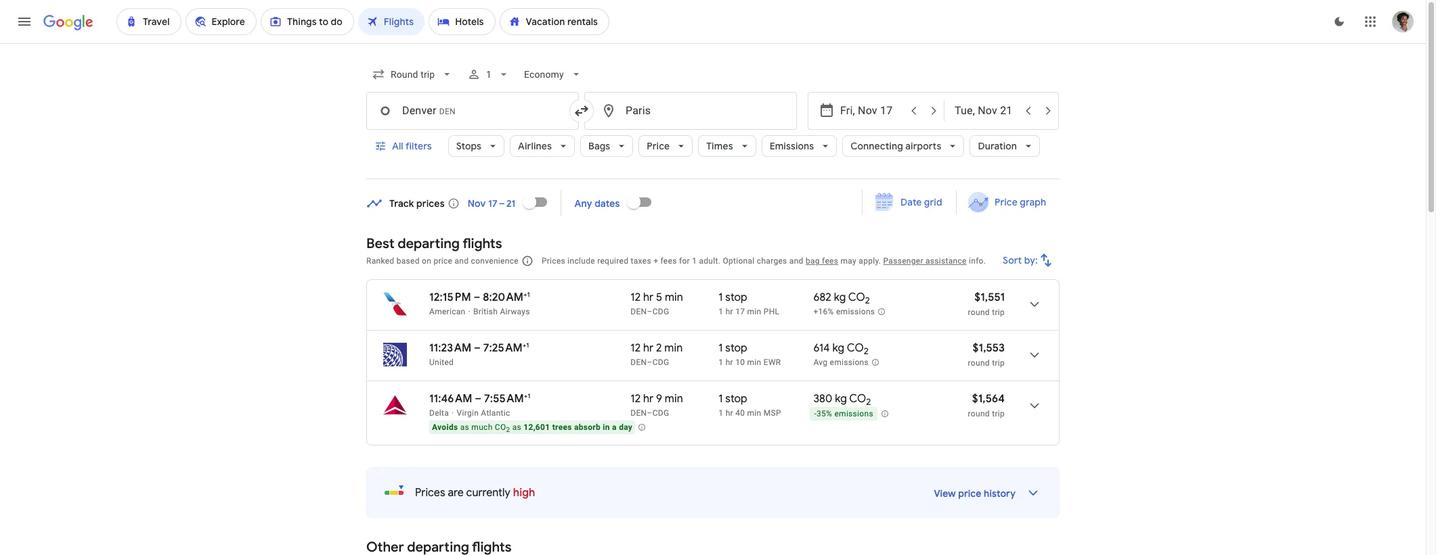 Task type: describe. For each thing, give the bounding box(es) containing it.
avoids
[[432, 423, 458, 433]]

min inside the 1 stop 1 hr 40 min msp
[[747, 409, 761, 419]]

1 inside popup button
[[486, 69, 492, 80]]

much
[[472, 423, 493, 433]]

2 and from the left
[[789, 257, 804, 266]]

-35% emissions
[[814, 410, 873, 419]]

connecting
[[851, 140, 903, 152]]

co inside avoids as much co 2 as 12,601 trees absorb in a day
[[495, 423, 506, 433]]

7:55 am
[[484, 393, 524, 406]]

Arrival time: 7:25 AM on  Saturday, November 18. text field
[[483, 341, 529, 356]]

kg for 614
[[833, 342, 845, 356]]

+16% emissions
[[814, 308, 875, 317]]

price graph button
[[959, 190, 1057, 215]]

– inside 12 hr 9 min den – cdg
[[647, 409, 653, 419]]

currently
[[466, 487, 511, 500]]

trip for $1,551
[[992, 308, 1005, 318]]

view price history
[[934, 488, 1016, 500]]

avg emissions
[[814, 358, 869, 368]]

co for 682
[[848, 291, 865, 305]]

Arrival time: 7:55 AM on  Saturday, November 18. text field
[[484, 392, 530, 406]]

1 inside 11:46 am – 7:55 am + 1
[[528, 392, 530, 401]]

american
[[429, 307, 466, 317]]

1 inside 12:15 pm – 8:20 am + 1
[[527, 291, 530, 299]]

12 hr 9 min den – cdg
[[631, 393, 683, 419]]

virgin atlantic
[[457, 409, 510, 419]]

1 button
[[462, 58, 516, 91]]

passenger assistance button
[[883, 257, 967, 266]]

total duration 12 hr 5 min. element
[[631, 291, 719, 307]]

main menu image
[[16, 14, 33, 30]]

hr inside 1 stop 1 hr 17 min phl
[[726, 307, 733, 317]]

den for 12 hr 2 min
[[631, 358, 647, 368]]

total duration 12 hr 2 min. element
[[631, 342, 719, 358]]

hr inside 12 hr 9 min den – cdg
[[643, 393, 654, 406]]

sort by:
[[1003, 255, 1038, 267]]

bags button
[[580, 130, 633, 163]]

hr inside the 1 stop 1 hr 40 min msp
[[726, 409, 733, 419]]

emissions for 682
[[836, 308, 875, 317]]

best departing flights
[[366, 236, 502, 253]]

1 stop 1 hr 10 min ewr
[[719, 342, 781, 368]]

connecting airports button
[[843, 130, 965, 163]]

2 vertical spatial emissions
[[835, 410, 873, 419]]

prices are currently high
[[415, 487, 535, 500]]

Departure time: 11:46 AM. text field
[[429, 393, 472, 406]]

view price history image
[[1017, 477, 1050, 510]]

+16%
[[814, 308, 834, 317]]

graph
[[1020, 196, 1046, 209]]

all filters button
[[366, 130, 443, 163]]

min inside 1 stop 1 hr 17 min phl
[[747, 307, 761, 317]]

7:25 am
[[483, 342, 523, 356]]

united
[[429, 358, 454, 368]]

0 vertical spatial price
[[434, 257, 453, 266]]

layover (1 of 1) is a 1 hr 40 min layover at minneapolis–saint paul international airport in minneapolis. element
[[719, 408, 807, 419]]

$1,553 round trip
[[968, 342, 1005, 368]]

round for $1,553
[[968, 359, 990, 368]]

– inside 12 hr 5 min den – cdg
[[647, 307, 653, 317]]

5
[[656, 291, 662, 305]]

none search field containing all filters
[[366, 58, 1060, 179]]

history
[[984, 488, 1016, 500]]

date
[[901, 196, 922, 209]]

co for 380
[[849, 393, 866, 406]]

prices for prices include required taxes + fees for 1 adult. optional charges and bag fees may apply. passenger assistance
[[542, 257, 565, 266]]

12:15 pm – 8:20 am + 1
[[429, 291, 530, 305]]

1 stop flight. element for 12 hr 2 min
[[719, 342, 747, 358]]

convenience
[[471, 257, 519, 266]]

2 for 380
[[866, 397, 871, 408]]

1 stop 1 hr 40 min msp
[[719, 393, 781, 419]]

connecting airports
[[851, 140, 942, 152]]

stop for 12 hr 5 min
[[725, 291, 747, 305]]

may
[[841, 257, 857, 266]]

stops
[[456, 140, 482, 152]]

sort
[[1003, 255, 1022, 267]]

emissions
[[770, 140, 814, 152]]

– inside 12:15 pm – 8:20 am + 1
[[474, 291, 480, 305]]

price for price graph
[[995, 196, 1018, 209]]

$1,551 round trip
[[968, 291, 1005, 318]]

bags
[[589, 140, 610, 152]]

airways
[[500, 307, 530, 317]]

for
[[679, 257, 690, 266]]

– inside 12 hr 2 min den – cdg
[[647, 358, 653, 368]]

avoids as much co 2 as 12,601 trees absorb in a day
[[432, 423, 633, 434]]

$1,553
[[973, 342, 1005, 356]]

absorb
[[574, 423, 601, 433]]

delta
[[429, 409, 449, 419]]

den for 12 hr 5 min
[[631, 307, 647, 317]]

flight details. leaves denver international airport at 12:15 pm on friday, november 17 and arrives at paris charles de gaulle airport at 8:20 am on saturday, november 18. image
[[1018, 288, 1051, 321]]

view
[[934, 488, 956, 500]]

2 for 682
[[865, 295, 870, 307]]

msp
[[764, 409, 781, 419]]

round for $1,551
[[968, 308, 990, 318]]

taxes
[[631, 257, 651, 266]]

leaves denver international airport at 11:23 am on friday, november 17 and arrives at paris charles de gaulle airport at 7:25 am on saturday, november 18. element
[[429, 341, 529, 356]]

nov
[[468, 197, 486, 210]]

614 kg co 2
[[814, 342, 869, 358]]

high
[[513, 487, 535, 500]]

Departure time: 11:23 AM. text field
[[429, 342, 471, 356]]

kg for 380
[[835, 393, 847, 406]]

departing
[[398, 236, 460, 253]]

british airways
[[473, 307, 530, 317]]

in
[[603, 423, 610, 433]]

2 inside avoids as much co 2 as 12,601 trees absorb in a day
[[506, 427, 510, 434]]

learn more about ranking image
[[521, 255, 534, 267]]

hr inside 12 hr 2 min den – cdg
[[643, 342, 654, 356]]

9
[[656, 393, 662, 406]]

include
[[568, 257, 595, 266]]

12 for 12 hr 2 min
[[631, 342, 641, 356]]

1 as from the left
[[460, 423, 469, 433]]

12 hr 5 min den – cdg
[[631, 291, 683, 317]]

duration button
[[970, 130, 1040, 163]]

all filters
[[392, 140, 432, 152]]

8:20 am
[[483, 291, 524, 305]]

bag fees button
[[806, 257, 839, 266]]

11:23 am – 7:25 am + 1
[[429, 341, 529, 356]]

hr inside 12 hr 5 min den – cdg
[[643, 291, 654, 305]]

all
[[392, 140, 403, 152]]

swap origin and destination. image
[[574, 103, 590, 119]]

1 inside 11:23 am – 7:25 am + 1
[[526, 341, 529, 350]]

co for 614
[[847, 342, 864, 356]]

-
[[814, 410, 817, 419]]

round for $1,564
[[968, 410, 990, 419]]

1 stop 1 hr 17 min phl
[[719, 291, 780, 317]]

1564 US dollars text field
[[972, 393, 1005, 406]]

+ for 7:25 am
[[523, 341, 526, 350]]

cdg for 5
[[653, 307, 669, 317]]

cdg for 9
[[653, 409, 669, 419]]

min inside 12 hr 9 min den – cdg
[[665, 393, 683, 406]]

1 horizontal spatial price
[[958, 488, 982, 500]]

– inside 11:46 am – 7:55 am + 1
[[475, 393, 482, 406]]

any
[[575, 197, 592, 210]]

flight details. leaves denver international airport at 11:23 am on friday, november 17 and arrives at paris charles de gaulle airport at 7:25 am on saturday, november 18. image
[[1018, 339, 1051, 372]]

stops button
[[448, 130, 505, 163]]

11:46 am – 7:55 am + 1
[[429, 392, 530, 406]]

+ right taxes
[[654, 257, 658, 266]]

layover (1 of 1) is a 1 hr 10 min layover at newark liberty international airport in newark. element
[[719, 358, 807, 368]]

682
[[814, 291, 831, 305]]

11:46 am
[[429, 393, 472, 406]]



Task type: vqa. For each thing, say whether or not it's contained in the screenshot.
TERMS at the right bottom
no



Task type: locate. For each thing, give the bounding box(es) containing it.
2 fees from the left
[[822, 257, 839, 266]]

Departure time: 12:15 PM. text field
[[429, 291, 471, 305]]

den down total duration 12 hr 5 min. element
[[631, 307, 647, 317]]

12 for 12 hr 9 min
[[631, 393, 641, 406]]

hr left 9
[[643, 393, 654, 406]]

1 vertical spatial stop
[[725, 342, 747, 356]]

2 round from the top
[[968, 359, 990, 368]]

0 vertical spatial prices
[[542, 257, 565, 266]]

flights
[[463, 236, 502, 253]]

1 vertical spatial trip
[[992, 359, 1005, 368]]

co down atlantic
[[495, 423, 506, 433]]

12 for 12 hr 5 min
[[631, 291, 641, 305]]

1 horizontal spatial as
[[512, 423, 521, 433]]

2 vertical spatial trip
[[992, 410, 1005, 419]]

filters
[[406, 140, 432, 152]]

times
[[706, 140, 733, 152]]

kg up -35% emissions
[[835, 393, 847, 406]]

– up "british"
[[474, 291, 480, 305]]

stop up "10"
[[725, 342, 747, 356]]

round
[[968, 308, 990, 318], [968, 359, 990, 368], [968, 410, 990, 419]]

2 inside 380 kg co 2
[[866, 397, 871, 408]]

2 vertical spatial kg
[[835, 393, 847, 406]]

0 vertical spatial stop
[[725, 291, 747, 305]]

3 1 stop flight. element from the top
[[719, 393, 747, 408]]

price right view
[[958, 488, 982, 500]]

price
[[434, 257, 453, 266], [958, 488, 982, 500]]

track prices
[[389, 197, 445, 210]]

based
[[397, 257, 420, 266]]

adult.
[[699, 257, 721, 266]]

3 12 from the top
[[631, 393, 641, 406]]

sort by: button
[[998, 244, 1060, 277]]

trees
[[552, 423, 572, 433]]

price
[[647, 140, 670, 152], [995, 196, 1018, 209]]

3 round from the top
[[968, 410, 990, 419]]

hr left 5
[[643, 291, 654, 305]]

1 1 stop flight. element from the top
[[719, 291, 747, 307]]

2 inside 12 hr 2 min den – cdg
[[656, 342, 662, 356]]

stop up 17 at the right
[[725, 291, 747, 305]]

round down 1553 us dollars text box
[[968, 359, 990, 368]]

fees
[[661, 257, 677, 266], [822, 257, 839, 266]]

bag
[[806, 257, 820, 266]]

17
[[736, 307, 745, 317]]

1 vertical spatial den
[[631, 358, 647, 368]]

flight details. leaves denver international airport at 11:46 am on friday, november 17 and arrives at paris charles de gaulle airport at 7:55 am on saturday, november 18. image
[[1018, 390, 1051, 423]]

1 horizontal spatial prices
[[542, 257, 565, 266]]

682 kg co 2
[[814, 291, 870, 307]]

0 vertical spatial kg
[[834, 291, 846, 305]]

12 down 12 hr 5 min den – cdg
[[631, 342, 641, 356]]

best
[[366, 236, 395, 253]]

fees left for
[[661, 257, 677, 266]]

duration
[[978, 140, 1017, 152]]

+ inside 11:46 am – 7:55 am + 1
[[524, 392, 528, 401]]

2 den from the top
[[631, 358, 647, 368]]

best departing flights main content
[[366, 186, 1060, 556]]

co inside 614 kg co 2
[[847, 342, 864, 356]]

are
[[448, 487, 464, 500]]

0 horizontal spatial as
[[460, 423, 469, 433]]

$1,551
[[975, 291, 1005, 305]]

1 vertical spatial prices
[[415, 487, 445, 500]]

change appearance image
[[1323, 5, 1356, 38]]

+ for 7:55 am
[[524, 392, 528, 401]]

hr left 17 at the right
[[726, 307, 733, 317]]

min inside 12 hr 5 min den – cdg
[[665, 291, 683, 305]]

12 inside 12 hr 5 min den – cdg
[[631, 291, 641, 305]]

– down total duration 12 hr 9 min. "element"
[[647, 409, 653, 419]]

day
[[619, 423, 633, 433]]

1 fees from the left
[[661, 257, 677, 266]]

2 vertical spatial 12
[[631, 393, 641, 406]]

2 trip from the top
[[992, 359, 1005, 368]]

prices right learn more about ranking image
[[542, 257, 565, 266]]

Return text field
[[955, 93, 1017, 129]]

– up virgin atlantic
[[475, 393, 482, 406]]

phl
[[764, 307, 780, 317]]

avg
[[814, 358, 828, 368]]

prices for prices are currently high
[[415, 487, 445, 500]]

2 inside 682 kg co 2
[[865, 295, 870, 307]]

den down total duration 12 hr 2 min. element at the bottom
[[631, 358, 647, 368]]

40
[[736, 409, 745, 419]]

optional
[[723, 257, 755, 266]]

cdg down total duration 12 hr 2 min. element at the bottom
[[653, 358, 669, 368]]

by:
[[1024, 255, 1038, 267]]

+ inside 12:15 pm – 8:20 am + 1
[[524, 291, 527, 299]]

den inside 12 hr 9 min den – cdg
[[631, 409, 647, 419]]

airports
[[906, 140, 942, 152]]

2 vertical spatial round
[[968, 410, 990, 419]]

stop
[[725, 291, 747, 305], [725, 342, 747, 356], [725, 393, 747, 406]]

date grid button
[[866, 190, 953, 215]]

prices include required taxes + fees for 1 adult. optional charges and bag fees may apply. passenger assistance
[[542, 257, 967, 266]]

leaves denver international airport at 12:15 pm on friday, november 17 and arrives at paris charles de gaulle airport at 8:20 am on saturday, november 18. element
[[429, 291, 530, 305]]

0 horizontal spatial and
[[455, 257, 469, 266]]

apply.
[[859, 257, 881, 266]]

kg for 682
[[834, 291, 846, 305]]

1 cdg from the top
[[653, 307, 669, 317]]

2 1 stop flight. element from the top
[[719, 342, 747, 358]]

3 den from the top
[[631, 409, 647, 419]]

0 horizontal spatial fees
[[661, 257, 677, 266]]

2 inside 614 kg co 2
[[864, 346, 869, 358]]

emissions down 614 kg co 2
[[830, 358, 869, 368]]

1 stop flight. element up "10"
[[719, 342, 747, 358]]

den up avoids as much co2 as 12601 trees absorb in a day. learn more about this calculation. icon
[[631, 409, 647, 419]]

times button
[[698, 130, 756, 163]]

1 vertical spatial price
[[958, 488, 982, 500]]

1 den from the top
[[631, 307, 647, 317]]

stop up 40
[[725, 393, 747, 406]]

1 vertical spatial price
[[995, 196, 1018, 209]]

1553 US dollars text field
[[973, 342, 1005, 356]]

1 vertical spatial emissions
[[830, 358, 869, 368]]

2 vertical spatial 1 stop flight. element
[[719, 393, 747, 408]]

+ down airways
[[523, 341, 526, 350]]

charges
[[757, 257, 787, 266]]

ewr
[[764, 358, 781, 368]]

$1,564
[[972, 393, 1005, 406]]

emissions for 614
[[830, 358, 869, 368]]

kg inside 614 kg co 2
[[833, 342, 845, 356]]

trip inside $1,551 round trip
[[992, 308, 1005, 318]]

cdg for 2
[[653, 358, 669, 368]]

1
[[486, 69, 492, 80], [692, 257, 697, 266], [527, 291, 530, 299], [719, 291, 723, 305], [719, 307, 724, 317], [526, 341, 529, 350], [719, 342, 723, 356], [719, 358, 724, 368], [528, 392, 530, 401], [719, 393, 723, 406], [719, 409, 724, 419]]

emissions button
[[762, 130, 837, 163]]

0 vertical spatial emissions
[[836, 308, 875, 317]]

dates
[[595, 197, 620, 210]]

hr inside 1 stop 1 hr 10 min ewr
[[726, 358, 733, 368]]

trip for $1,564
[[992, 410, 1005, 419]]

12 left 5
[[631, 291, 641, 305]]

den for 12 hr 9 min
[[631, 409, 647, 419]]

leaves denver international airport at 11:46 am on friday, november 17 and arrives at paris charles de gaulle airport at 7:55 am on saturday, november 18. element
[[429, 392, 530, 406]]

prices left 'are'
[[415, 487, 445, 500]]

den inside 12 hr 2 min den – cdg
[[631, 358, 647, 368]]

None search field
[[366, 58, 1060, 179]]

co
[[848, 291, 865, 305], [847, 342, 864, 356], [849, 393, 866, 406], [495, 423, 506, 433]]

emissions down 682 kg co 2
[[836, 308, 875, 317]]

trip for $1,553
[[992, 359, 1005, 368]]

price button
[[639, 130, 693, 163]]

+ up airways
[[524, 291, 527, 299]]

1 stop flight. element for 12 hr 9 min
[[719, 393, 747, 408]]

2 down atlantic
[[506, 427, 510, 434]]

and down the flights
[[455, 257, 469, 266]]

2 vertical spatial stop
[[725, 393, 747, 406]]

1 stop flight. element for 12 hr 5 min
[[719, 291, 747, 307]]

0 vertical spatial 12
[[631, 291, 641, 305]]

12:15 pm
[[429, 291, 471, 305]]

1 horizontal spatial fees
[[822, 257, 839, 266]]

0 horizontal spatial price
[[647, 140, 670, 152]]

cdg inside 12 hr 2 min den – cdg
[[653, 358, 669, 368]]

price left graph
[[995, 196, 1018, 209]]

as left 12,601
[[512, 423, 521, 433]]

trip inside the $1,553 round trip
[[992, 359, 1005, 368]]

cdg down 9
[[653, 409, 669, 419]]

380
[[814, 393, 833, 406]]

price inside popup button
[[647, 140, 670, 152]]

kg inside 380 kg co 2
[[835, 393, 847, 406]]

380 kg co 2
[[814, 393, 871, 408]]

emissions down 380 kg co 2
[[835, 410, 873, 419]]

1 horizontal spatial price
[[995, 196, 1018, 209]]

find the best price region
[[366, 186, 1060, 226]]

1551 US dollars text field
[[975, 291, 1005, 305]]

2 stop from the top
[[725, 342, 747, 356]]

trip down 1553 us dollars text box
[[992, 359, 1005, 368]]

co up -35% emissions
[[849, 393, 866, 406]]

price graph
[[995, 196, 1046, 209]]

price right on on the top left of the page
[[434, 257, 453, 266]]

2 up +16% emissions
[[865, 295, 870, 307]]

– left 7:25 am
[[474, 342, 481, 356]]

round down $1,551
[[968, 308, 990, 318]]

3 cdg from the top
[[653, 409, 669, 419]]

1 vertical spatial cdg
[[653, 358, 669, 368]]

2 cdg from the top
[[653, 358, 669, 368]]

2 for 614
[[864, 346, 869, 358]]

1 stop from the top
[[725, 291, 747, 305]]

co up avg emissions
[[847, 342, 864, 356]]

co inside 682 kg co 2
[[848, 291, 865, 305]]

Departure text field
[[840, 93, 903, 129]]

3 stop from the top
[[725, 393, 747, 406]]

min right 17 at the right
[[747, 307, 761, 317]]

round inside $1,564 round trip
[[968, 410, 990, 419]]

3 trip from the top
[[992, 410, 1005, 419]]

emissions
[[836, 308, 875, 317], [830, 358, 869, 368], [835, 410, 873, 419]]

min inside 1 stop 1 hr 10 min ewr
[[747, 358, 761, 368]]

required
[[597, 257, 629, 266]]

round inside $1,551 round trip
[[968, 308, 990, 318]]

2 as from the left
[[512, 423, 521, 433]]

2 down 12 hr 5 min den – cdg
[[656, 342, 662, 356]]

stop for 12 hr 2 min
[[725, 342, 747, 356]]

virgin
[[457, 409, 479, 419]]

– inside 11:23 am – 7:25 am + 1
[[474, 342, 481, 356]]

17 – 21
[[488, 197, 516, 210]]

trip down $1,551
[[992, 308, 1005, 318]]

cdg inside 12 hr 5 min den – cdg
[[653, 307, 669, 317]]

fees right the bag
[[822, 257, 839, 266]]

12 inside 12 hr 9 min den – cdg
[[631, 393, 641, 406]]

12 inside 12 hr 2 min den – cdg
[[631, 342, 641, 356]]

min right 5
[[665, 291, 683, 305]]

hr down 12 hr 5 min den – cdg
[[643, 342, 654, 356]]

0 vertical spatial price
[[647, 140, 670, 152]]

0 vertical spatial trip
[[992, 308, 1005, 318]]

trip down 1564 us dollars text field
[[992, 410, 1005, 419]]

+ for 8:20 am
[[524, 291, 527, 299]]

assistance
[[926, 257, 967, 266]]

ranked based on price and convenience
[[366, 257, 519, 266]]

round down 1564 us dollars text field
[[968, 410, 990, 419]]

11:23 am
[[429, 342, 471, 356]]

passenger
[[883, 257, 924, 266]]

12 left 9
[[631, 393, 641, 406]]

airlines
[[518, 140, 552, 152]]

1 round from the top
[[968, 308, 990, 318]]

learn more about tracked prices image
[[447, 197, 460, 210]]

2 vertical spatial cdg
[[653, 409, 669, 419]]

1 horizontal spatial and
[[789, 257, 804, 266]]

round inside the $1,553 round trip
[[968, 359, 990, 368]]

hr left "10"
[[726, 358, 733, 368]]

1 vertical spatial round
[[968, 359, 990, 368]]

airlines button
[[510, 130, 575, 163]]

loading results progress bar
[[0, 43, 1426, 46]]

1 12 from the top
[[631, 291, 641, 305]]

hr left 40
[[726, 409, 733, 419]]

min right "10"
[[747, 358, 761, 368]]

as down virgin
[[460, 423, 469, 433]]

2 up avg emissions
[[864, 346, 869, 358]]

1 vertical spatial kg
[[833, 342, 845, 356]]

stop inside 1 stop 1 hr 10 min ewr
[[725, 342, 747, 356]]

–
[[474, 291, 480, 305], [647, 307, 653, 317], [474, 342, 481, 356], [647, 358, 653, 368], [475, 393, 482, 406], [647, 409, 653, 419]]

date grid
[[901, 196, 943, 209]]

2
[[865, 295, 870, 307], [656, 342, 662, 356], [864, 346, 869, 358], [866, 397, 871, 408], [506, 427, 510, 434]]

and left the bag
[[789, 257, 804, 266]]

0 vertical spatial cdg
[[653, 307, 669, 317]]

min down 12 hr 5 min den – cdg
[[665, 342, 683, 356]]

0 horizontal spatial price
[[434, 257, 453, 266]]

trip inside $1,564 round trip
[[992, 410, 1005, 419]]

kg up avg emissions
[[833, 342, 845, 356]]

price for price
[[647, 140, 670, 152]]

+ inside 11:23 am – 7:25 am + 1
[[523, 341, 526, 350]]

min
[[665, 291, 683, 305], [747, 307, 761, 317], [665, 342, 683, 356], [747, 358, 761, 368], [665, 393, 683, 406], [747, 409, 761, 419]]

stop for 12 hr 9 min
[[725, 393, 747, 406]]

1 stop flight. element up 40
[[719, 393, 747, 408]]

cdg down 5
[[653, 307, 669, 317]]

kg up +16% emissions
[[834, 291, 846, 305]]

1 trip from the top
[[992, 308, 1005, 318]]

price inside 'button'
[[995, 196, 1018, 209]]

prices
[[416, 197, 445, 210]]

kg inside 682 kg co 2
[[834, 291, 846, 305]]

1 vertical spatial 1 stop flight. element
[[719, 342, 747, 358]]

None text field
[[366, 92, 579, 130], [584, 92, 797, 130], [366, 92, 579, 130], [584, 92, 797, 130]]

avoids as much co2 as 12601 trees absorb in a day. learn more about this calculation. image
[[638, 424, 646, 432]]

2 up -35% emissions
[[866, 397, 871, 408]]

den inside 12 hr 5 min den – cdg
[[631, 307, 647, 317]]

min inside 12 hr 2 min den – cdg
[[665, 342, 683, 356]]

stop inside 1 stop 1 hr 17 min phl
[[725, 291, 747, 305]]

price right bags popup button
[[647, 140, 670, 152]]

min right 9
[[665, 393, 683, 406]]

stop inside the 1 stop 1 hr 40 min msp
[[725, 393, 747, 406]]

10
[[736, 358, 745, 368]]

0 vertical spatial 1 stop flight. element
[[719, 291, 747, 307]]

None field
[[366, 62, 459, 87], [519, 62, 588, 87], [366, 62, 459, 87], [519, 62, 588, 87]]

2 vertical spatial den
[[631, 409, 647, 419]]

cdg inside 12 hr 9 min den – cdg
[[653, 409, 669, 419]]

as
[[460, 423, 469, 433], [512, 423, 521, 433]]

total duration 12 hr 9 min. element
[[631, 393, 719, 408]]

layover (1 of 1) is a 1 hr 17 min layover at philadelphia international airport in philadelphia. element
[[719, 307, 807, 318]]

+ up avoids as much co 2 as 12,601 trees absorb in a day
[[524, 392, 528, 401]]

grid
[[924, 196, 943, 209]]

co inside 380 kg co 2
[[849, 393, 866, 406]]

Arrival time: 8:20 AM on  Saturday, November 18. text field
[[483, 291, 530, 305]]

1 and from the left
[[455, 257, 469, 266]]

– down total duration 12 hr 2 min. element at the bottom
[[647, 358, 653, 368]]

1 vertical spatial 12
[[631, 342, 641, 356]]

1 stop flight. element up 17 at the right
[[719, 291, 747, 307]]

– down total duration 12 hr 5 min. element
[[647, 307, 653, 317]]

0 vertical spatial den
[[631, 307, 647, 317]]

0 vertical spatial round
[[968, 308, 990, 318]]

atlantic
[[481, 409, 510, 419]]

min right 40
[[747, 409, 761, 419]]

2 12 from the top
[[631, 342, 641, 356]]

co up +16% emissions
[[848, 291, 865, 305]]

35%
[[817, 410, 832, 419]]

1 stop flight. element
[[719, 291, 747, 307], [719, 342, 747, 358], [719, 393, 747, 408]]

0 horizontal spatial prices
[[415, 487, 445, 500]]



